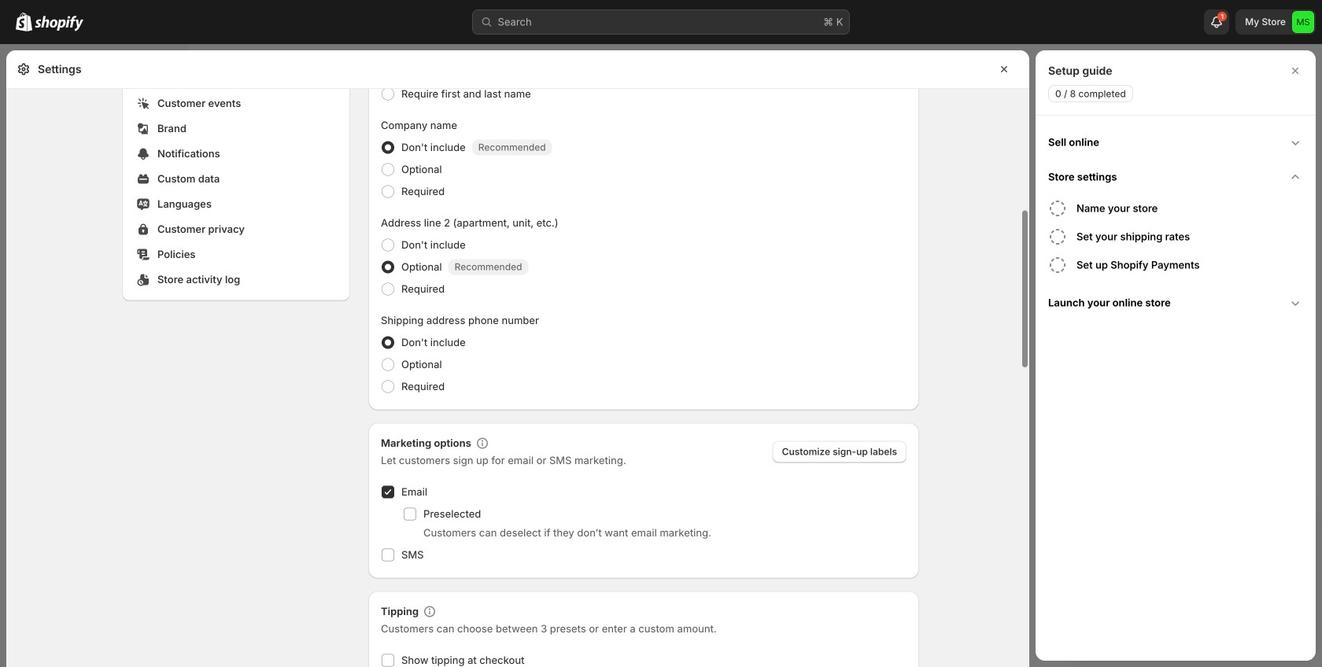 Task type: describe. For each thing, give the bounding box(es) containing it.
mark set up shopify payments as done image
[[1049, 256, 1068, 275]]

mark name your store as done image
[[1049, 199, 1068, 218]]



Task type: locate. For each thing, give the bounding box(es) containing it.
shopify image
[[35, 16, 83, 31]]

dialog
[[1036, 50, 1316, 661]]

shopify image
[[16, 12, 32, 31]]

mark set your shipping rates as done image
[[1049, 228, 1068, 246]]

my store image
[[1293, 11, 1315, 33]]

settings dialog
[[6, 0, 1030, 668]]



